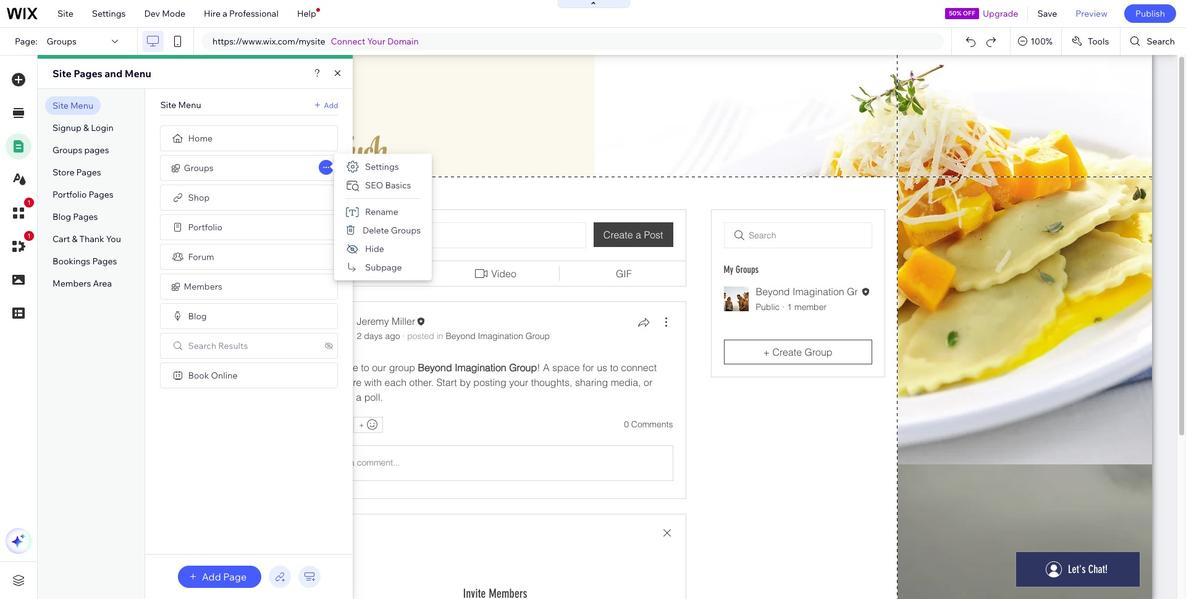 Task type: locate. For each thing, give the bounding box(es) containing it.
help
[[297, 8, 316, 19]]

members for members
[[184, 281, 222, 292]]

1 horizontal spatial site menu
[[160, 100, 201, 111]]

area
[[93, 278, 112, 289]]

pages left and
[[74, 67, 102, 80]]

50%
[[950, 9, 962, 17]]

0 vertical spatial &
[[83, 122, 89, 134]]

signup
[[53, 122, 81, 134]]

blog for blog pages
[[53, 211, 71, 223]]

1 horizontal spatial search
[[1148, 36, 1176, 47]]

and
[[105, 67, 123, 80]]

online
[[211, 370, 238, 381]]

domain
[[388, 36, 419, 47]]

add
[[324, 100, 338, 110], [202, 571, 221, 584]]

store pages
[[53, 167, 101, 178]]

1 vertical spatial search
[[188, 341, 216, 352]]

page
[[223, 571, 247, 584]]

publish
[[1136, 8, 1166, 19]]

site
[[57, 8, 73, 19], [53, 67, 72, 80], [160, 100, 176, 111], [53, 100, 69, 111]]

portfolio for portfolio pages
[[53, 189, 87, 200]]

1 horizontal spatial portfolio
[[188, 222, 223, 233]]

1 horizontal spatial blog
[[188, 311, 207, 322]]

add page
[[202, 571, 247, 584]]

0 horizontal spatial menu
[[70, 100, 93, 111]]

blog
[[53, 211, 71, 223], [188, 311, 207, 322]]

hire a professional
[[204, 8, 279, 19]]

settings up seo basics
[[365, 161, 399, 172]]

tools button
[[1063, 28, 1121, 55]]

blog pages
[[53, 211, 98, 223]]

menu right and
[[125, 67, 151, 80]]

& right cart on the top
[[72, 234, 78, 245]]

members
[[53, 278, 91, 289], [184, 281, 222, 292]]

0 vertical spatial add
[[324, 100, 338, 110]]

add for add
[[324, 100, 338, 110]]

portfolio up forum
[[188, 222, 223, 233]]

members down forum
[[184, 281, 222, 292]]

search button
[[1122, 28, 1187, 55]]

0 vertical spatial blog
[[53, 211, 71, 223]]

0 horizontal spatial portfolio
[[53, 189, 87, 200]]

groups right delete at the top left of page
[[391, 225, 421, 236]]

0 horizontal spatial add
[[202, 571, 221, 584]]

bookings pages
[[53, 256, 117, 267]]

signup & login
[[53, 122, 114, 134]]

&
[[83, 122, 89, 134], [72, 234, 78, 245]]

0 horizontal spatial settings
[[92, 8, 126, 19]]

dev mode
[[144, 8, 186, 19]]

1 vertical spatial add
[[202, 571, 221, 584]]

save button
[[1029, 0, 1067, 27]]

hire
[[204, 8, 221, 19]]

groups up site pages and menu
[[47, 36, 77, 47]]

results
[[218, 341, 248, 352]]

menu
[[125, 67, 151, 80], [178, 100, 201, 111], [70, 100, 93, 111]]

delete groups
[[363, 225, 421, 236]]

pages for bookings
[[92, 256, 117, 267]]

pages up portfolio pages
[[76, 167, 101, 178]]

add inside button
[[202, 571, 221, 584]]

members for members area
[[53, 278, 91, 289]]

0 vertical spatial settings
[[92, 8, 126, 19]]

your
[[368, 36, 386, 47]]

pages up area
[[92, 256, 117, 267]]

pages for portfolio
[[89, 189, 114, 200]]

portfolio
[[53, 189, 87, 200], [188, 222, 223, 233]]

groups pages
[[53, 145, 109, 156]]

blog up the search results
[[188, 311, 207, 322]]

groups
[[47, 36, 77, 47], [53, 145, 82, 156], [184, 163, 214, 174], [391, 225, 421, 236]]

subpage
[[365, 262, 402, 273]]

pages down store pages
[[89, 189, 114, 200]]

0 vertical spatial portfolio
[[53, 189, 87, 200]]

search down publish
[[1148, 36, 1176, 47]]

connect
[[331, 36, 366, 47]]

1 horizontal spatial add
[[324, 100, 338, 110]]

0 vertical spatial search
[[1148, 36, 1176, 47]]

bookings
[[53, 256, 90, 267]]

basics
[[385, 180, 411, 191]]

preview button
[[1067, 0, 1118, 27]]

portfolio up blog pages
[[53, 189, 87, 200]]

pages
[[74, 67, 102, 80], [76, 167, 101, 178], [89, 189, 114, 200], [73, 211, 98, 223], [92, 256, 117, 267]]

site menu
[[160, 100, 201, 111], [53, 100, 93, 111]]

a
[[223, 8, 227, 19]]

site menu up home
[[160, 100, 201, 111]]

pages
[[84, 145, 109, 156]]

thank
[[80, 234, 104, 245]]

settings left dev
[[92, 8, 126, 19]]

1 horizontal spatial settings
[[365, 161, 399, 172]]

1 horizontal spatial members
[[184, 281, 222, 292]]

pages up cart & thank you
[[73, 211, 98, 223]]

menu up home
[[178, 100, 201, 111]]

menu up signup & login
[[70, 100, 93, 111]]

dev
[[144, 8, 160, 19]]

1 vertical spatial &
[[72, 234, 78, 245]]

add page button
[[178, 566, 262, 589]]

search up the book
[[188, 341, 216, 352]]

search inside button
[[1148, 36, 1176, 47]]

site menu up signup
[[53, 100, 93, 111]]

off
[[964, 9, 976, 17]]

blog up cart on the top
[[53, 211, 71, 223]]

1 vertical spatial blog
[[188, 311, 207, 322]]

search
[[1148, 36, 1176, 47], [188, 341, 216, 352]]

hide
[[365, 244, 384, 255]]

1 horizontal spatial &
[[83, 122, 89, 134]]

forum
[[188, 252, 214, 263]]

& left login
[[83, 122, 89, 134]]

1 vertical spatial portfolio
[[188, 222, 223, 233]]

0 horizontal spatial &
[[72, 234, 78, 245]]

members down "bookings"
[[53, 278, 91, 289]]

0 horizontal spatial blog
[[53, 211, 71, 223]]

0 horizontal spatial members
[[53, 278, 91, 289]]

delete
[[363, 225, 389, 236]]

0 horizontal spatial search
[[188, 341, 216, 352]]

settings
[[92, 8, 126, 19], [365, 161, 399, 172]]



Task type: describe. For each thing, give the bounding box(es) containing it.
seo basics
[[365, 180, 411, 191]]

& for cart
[[72, 234, 78, 245]]

pages for blog
[[73, 211, 98, 223]]

book online
[[188, 370, 238, 381]]

upgrade
[[984, 8, 1019, 19]]

portfolio pages
[[53, 189, 114, 200]]

book
[[188, 370, 209, 381]]

seo
[[365, 180, 383, 191]]

100%
[[1031, 36, 1053, 47]]

save
[[1038, 8, 1058, 19]]

100% button
[[1012, 28, 1062, 55]]

professional
[[229, 8, 279, 19]]

pages for site
[[74, 67, 102, 80]]

publish button
[[1125, 4, 1177, 23]]

you
[[106, 234, 121, 245]]

search results
[[188, 341, 248, 352]]

2 horizontal spatial menu
[[178, 100, 201, 111]]

cart & thank you
[[53, 234, 121, 245]]

& for signup
[[83, 122, 89, 134]]

search for search results
[[188, 341, 216, 352]]

1 vertical spatial settings
[[365, 161, 399, 172]]

site pages and menu
[[53, 67, 151, 80]]

mode
[[162, 8, 186, 19]]

blog for blog
[[188, 311, 207, 322]]

login
[[91, 122, 114, 134]]

search for search
[[1148, 36, 1176, 47]]

store
[[53, 167, 74, 178]]

preview
[[1076, 8, 1108, 19]]

pages for store
[[76, 167, 101, 178]]

50% off
[[950, 9, 976, 17]]

portfolio for portfolio
[[188, 222, 223, 233]]

home
[[188, 133, 213, 144]]

members area
[[53, 278, 112, 289]]

1 horizontal spatial menu
[[125, 67, 151, 80]]

https://www.wix.com/mysite
[[213, 36, 326, 47]]

https://www.wix.com/mysite connect your domain
[[213, 36, 419, 47]]

groups down signup
[[53, 145, 82, 156]]

rename
[[365, 206, 399, 218]]

tools
[[1089, 36, 1110, 47]]

groups up shop
[[184, 163, 214, 174]]

shop
[[188, 192, 210, 203]]

cart
[[53, 234, 70, 245]]

add for add page
[[202, 571, 221, 584]]

0 horizontal spatial site menu
[[53, 100, 93, 111]]



Task type: vqa. For each thing, say whether or not it's contained in the screenshot.
Pages
yes



